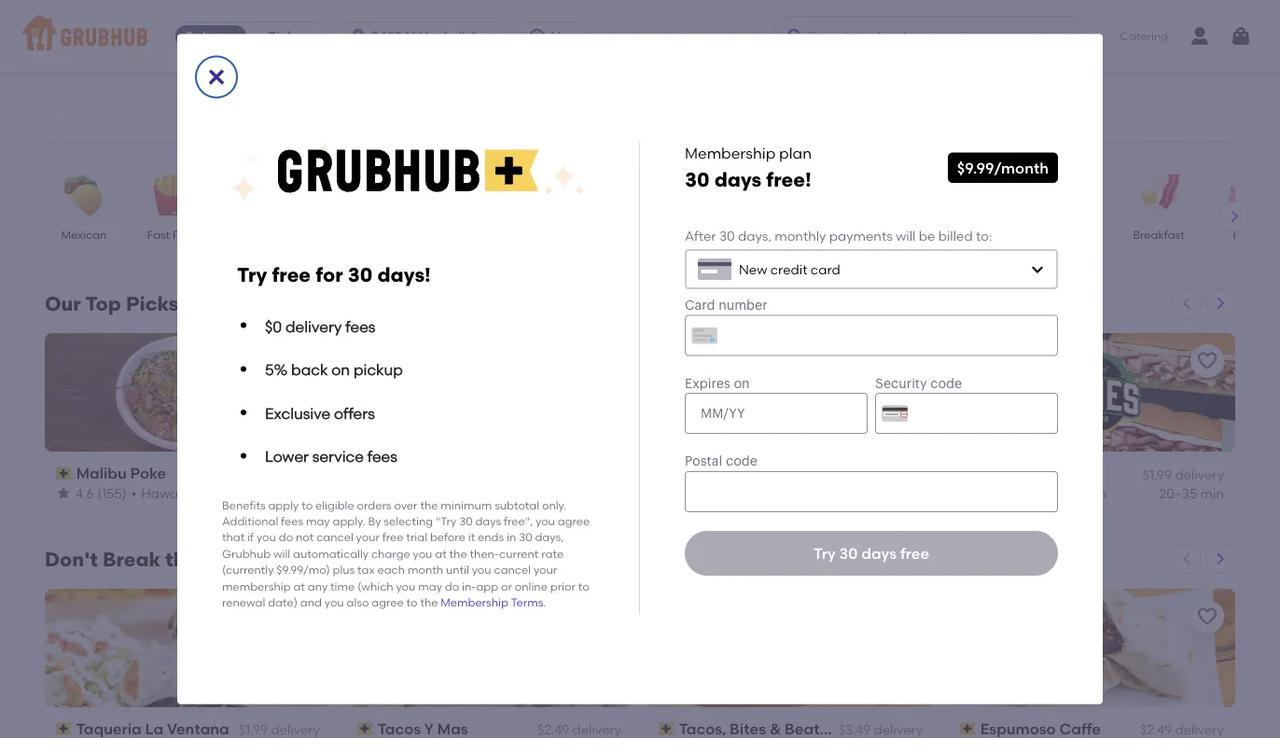 Task type: locate. For each thing, give the bounding box(es) containing it.
0 vertical spatial will
[[896, 228, 916, 244]]

$2.49
[[538, 722, 569, 738], [1141, 722, 1172, 738]]

delivery
[[185, 28, 237, 44]]

at down $9.99/mo)
[[293, 579, 305, 593]]

fees up the pickup
[[346, 317, 376, 335]]

1 vertical spatial will
[[273, 547, 290, 560]]

american
[[595, 228, 648, 241], [438, 485, 500, 501], [1045, 485, 1107, 501]]

$2.49 for tacos y mas
[[538, 722, 569, 738]]

1 4.1 from the left
[[377, 485, 392, 501]]

delivery button
[[172, 21, 250, 51]]

1 caret left icon image from the top
[[1180, 296, 1195, 311]]

malibu poke link
[[56, 463, 320, 484]]

caret right icon image
[[1227, 209, 1242, 224], [1213, 296, 1228, 311], [1213, 551, 1228, 566]]

$1.99 for taqueria la ventana
[[239, 722, 268, 738]]

our top picks
[[45, 292, 179, 316]]

membership inside membership plan 30 days free!
[[685, 144, 776, 162]]

to
[[302, 498, 313, 512], [578, 579, 590, 593], [407, 596, 418, 609]]

1 • from the left
[[131, 485, 136, 501]]

1 horizontal spatial days
[[715, 168, 762, 192]]

don't
[[45, 548, 98, 572]]

0 vertical spatial svg image
[[349, 27, 368, 46]]

1 horizontal spatial catering
[[1120, 29, 1169, 43]]

svg image left the 2428
[[349, 27, 368, 46]]

membership logo image
[[231, 142, 586, 202]]

1 horizontal spatial &
[[916, 720, 927, 738]]

subscription pass image left espumoso
[[960, 723, 977, 736]]

agree down only.
[[558, 514, 590, 528]]

1 horizontal spatial $2.49 delivery
[[1141, 722, 1225, 738]]

0 horizontal spatial svg image
[[205, 66, 228, 88]]

0 vertical spatial caret right icon image
[[1227, 209, 1242, 224]]

2 caret left icon image from the top
[[1180, 551, 1195, 566]]

25–40 min
[[255, 485, 320, 501]]

1 vertical spatial may
[[418, 579, 442, 593]]

subscription pass image left tacos y mas
[[357, 723, 374, 736]]

will up $9.99/mo)
[[273, 547, 290, 560]]

&
[[770, 720, 781, 738], [916, 720, 927, 738]]

burritos
[[870, 228, 911, 241]]

try inside button
[[814, 544, 836, 562]]

2 • from the left
[[428, 485, 434, 501]]

2 vertical spatial caret right icon image
[[1213, 551, 1228, 566]]

0 vertical spatial tacos
[[695, 228, 727, 241]]

you up month
[[413, 547, 432, 560]]

save this restaurant image
[[292, 350, 315, 372], [895, 350, 917, 372], [292, 606, 315, 628]]

may down month
[[418, 579, 442, 593]]

fees down apply
[[281, 514, 303, 528]]

after
[[685, 228, 716, 244]]

$2.49 delivery
[[538, 722, 622, 738], [1141, 722, 1225, 738]]

ave.
[[469, 28, 496, 44]]

tacos down tacos image
[[695, 228, 727, 241]]

subscription pass image
[[56, 467, 72, 480], [960, 467, 977, 480], [56, 723, 72, 736], [960, 723, 977, 736]]

try 30 days free
[[814, 544, 930, 562]]

fees right service
[[367, 448, 397, 466]]

4.1 left the over
[[377, 485, 392, 501]]

top
[[85, 292, 121, 316]]

1 vertical spatial food
[[831, 720, 868, 738]]

• right (155)
[[131, 485, 136, 501]]

tacos
[[695, 228, 727, 241], [378, 720, 421, 738]]

2 save this restaurant image from the top
[[1197, 606, 1219, 628]]

free inside button
[[901, 544, 930, 562]]

0 horizontal spatial $1.99
[[239, 722, 268, 738]]

american down subway®
[[1045, 485, 1107, 501]]

1 horizontal spatial your
[[534, 563, 557, 577]]

(122)
[[395, 485, 424, 501]]

caret left icon image down 20–35 min
[[1180, 551, 1195, 566]]

0 vertical spatial days
[[715, 168, 762, 192]]

$1.99 right ventana
[[239, 722, 268, 738]]

tacos left y
[[378, 720, 421, 738]]

days, up "new"
[[738, 228, 772, 244]]

2 $2.49 delivery from the left
[[1141, 722, 1225, 738]]

min right 25–40
[[296, 485, 320, 501]]

1 horizontal spatial $1.99 delivery
[[842, 466, 923, 482]]

2 min from the left
[[1201, 485, 1225, 501]]

0 horizontal spatial may
[[306, 514, 330, 528]]

american down 'mcdonald's' "link" in the left bottom of the page
[[438, 485, 500, 501]]

subscription pass image for malibu poke
[[56, 467, 72, 480]]

until
[[446, 563, 469, 577]]

$9.99/mo)
[[277, 563, 330, 577]]

1 $2.49 from the left
[[538, 722, 569, 738]]

$1.99 delivery up try 30 days free
[[842, 466, 923, 482]]

service
[[313, 448, 364, 466]]

subscription pass image left subway®
[[960, 467, 977, 480]]

try for try 30 days free
[[814, 544, 836, 562]]

1 horizontal spatial cancel
[[494, 563, 531, 577]]

back
[[291, 361, 328, 379]]

1 horizontal spatial min
[[1201, 485, 1225, 501]]

• right (122)
[[428, 485, 434, 501]]

4.6
[[76, 485, 94, 501]]

beats
[[785, 720, 827, 738]]

1 vertical spatial at
[[293, 579, 305, 593]]

25–40
[[255, 485, 293, 501]]

1 vertical spatial fees
[[367, 448, 397, 466]]

subscription pass image up "star icon" on the left bottom of page
[[56, 467, 72, 480]]

additional
[[222, 514, 278, 528]]

do left not
[[279, 531, 293, 544]]

1 vertical spatial catering
[[931, 720, 996, 738]]

0 horizontal spatial 4.1
[[377, 485, 392, 501]]

svg image
[[1230, 25, 1253, 48], [528, 27, 547, 46], [786, 27, 805, 46]]

will
[[896, 228, 916, 244], [273, 547, 290, 560]]

2 vertical spatial days
[[862, 544, 897, 562]]

1 horizontal spatial 4.1
[[679, 485, 694, 501]]

0 vertical spatial days,
[[738, 228, 772, 244]]

1 horizontal spatial subscription pass image
[[659, 723, 675, 736]]

days inside try 30 days free button
[[862, 544, 897, 562]]

1 vertical spatial svg image
[[205, 66, 228, 88]]

main navigation navigation
[[0, 0, 1281, 73]]

2 horizontal spatial to
[[578, 579, 590, 593]]

1 vertical spatial days
[[475, 514, 501, 528]]

salads
[[962, 228, 998, 241]]

0 vertical spatial caret left icon image
[[1180, 296, 1195, 311]]

mcdonald's
[[378, 464, 465, 483]]

1 vertical spatial tacos
[[378, 720, 421, 738]]

cancel up automatically
[[317, 531, 353, 544]]

1 vertical spatial caret right icon image
[[1213, 296, 1228, 311]]

1 vertical spatial days,
[[535, 531, 564, 544]]

membership down in-
[[441, 596, 509, 609]]

your down rate
[[534, 563, 557, 577]]

american down american image
[[595, 228, 648, 241]]

tacos,
[[679, 720, 726, 738]]

2 horizontal spatial free
[[901, 544, 930, 562]]

2 subscription pass image from the left
[[659, 723, 675, 736]]

1 horizontal spatial days,
[[738, 228, 772, 244]]

now button
[[516, 21, 599, 51]]

1 horizontal spatial free
[[382, 531, 404, 544]]

time
[[330, 579, 355, 593]]

2 horizontal spatial $1.99 delivery
[[1143, 466, 1225, 482]]

1 vertical spatial your
[[534, 563, 557, 577]]

your down by
[[356, 531, 380, 544]]

selecting
[[384, 514, 433, 528]]

delivery for taqueria la ventana
[[271, 722, 320, 738]]

save this restaurant image for our top picks
[[1197, 350, 1219, 372]]

the right the over
[[420, 498, 438, 512]]

0 horizontal spatial subscription pass image
[[357, 723, 374, 736]]

$1.99 up 20–35
[[1143, 466, 1172, 482]]

truck
[[871, 720, 912, 738]]

to right prior
[[578, 579, 590, 593]]

over
[[394, 498, 418, 512]]

then-
[[470, 547, 499, 560]]

try
[[237, 263, 267, 286], [814, 544, 836, 562]]

20–35
[[1160, 485, 1198, 501]]

to right apply
[[302, 498, 313, 512]]

save this restaurant image for our top picks
[[292, 350, 315, 372]]

4.1
[[377, 485, 392, 501], [679, 485, 694, 501]]

tacos, bites & beats food truck & catering
[[679, 720, 996, 738]]

to:
[[976, 228, 992, 244]]

delivery
[[286, 317, 342, 335], [874, 466, 923, 482], [1175, 466, 1225, 482], [271, 722, 320, 738], [573, 722, 622, 738], [874, 722, 923, 738], [1175, 722, 1225, 738]]

star icon image
[[56, 486, 71, 501]]

0 horizontal spatial days
[[475, 514, 501, 528]]

our
[[45, 292, 81, 316]]

charge
[[371, 547, 410, 560]]

1 save this restaurant image from the top
[[1197, 350, 1219, 372]]

$1.99 up try 30 days free
[[842, 466, 871, 482]]

caret left icon image down breakfast in the top right of the page
[[1180, 296, 1195, 311]]

"try
[[436, 514, 457, 528]]

days, up rate
[[535, 531, 564, 544]]

svg image inside now button
[[528, 27, 547, 46]]

2 vertical spatial to
[[407, 596, 418, 609]]

delivery for espumoso caffe
[[1175, 722, 1225, 738]]

1 vertical spatial agree
[[372, 596, 404, 609]]

automatically
[[293, 547, 369, 560]]

2428 n haskell ave. button
[[337, 21, 516, 51]]

1 horizontal spatial tacos
[[695, 228, 727, 241]]

0 vertical spatial membership
[[685, 144, 776, 162]]

$0
[[265, 317, 282, 335]]

membership up tacos image
[[685, 144, 776, 162]]

free
[[272, 263, 311, 286], [382, 531, 404, 544], [901, 544, 930, 562]]

credit
[[771, 261, 808, 277]]

30 inside try 30 days free button
[[840, 544, 858, 562]]

fast food image
[[141, 175, 206, 216]]

0 horizontal spatial do
[[279, 531, 293, 544]]

1 subscription pass image from the left
[[357, 723, 374, 736]]

1 vertical spatial try
[[814, 544, 836, 562]]

billed
[[939, 228, 973, 244]]

4.6 (155)
[[76, 485, 127, 501]]

0 horizontal spatial svg image
[[528, 27, 547, 46]]

the up until
[[449, 547, 467, 560]]

0 horizontal spatial min
[[296, 485, 320, 501]]

may up not
[[306, 514, 330, 528]]

membership for 30
[[685, 144, 776, 162]]

days
[[715, 168, 762, 192], [475, 514, 501, 528], [862, 544, 897, 562]]

at down before
[[435, 547, 447, 560]]

min right 20–35
[[1201, 485, 1225, 501]]

tax
[[358, 563, 375, 577]]

catering inside catering 'button'
[[1120, 29, 1169, 43]]

svg image down pizza image on the top of the page
[[1030, 262, 1045, 277]]

1 vertical spatial caret left icon image
[[1180, 551, 1195, 566]]

0 vertical spatial at
[[435, 547, 447, 560]]

0 horizontal spatial american
[[438, 485, 500, 501]]

online
[[515, 579, 548, 593]]

0 vertical spatial save this restaurant image
[[1197, 350, 1219, 372]]

1 vertical spatial membership
[[441, 596, 509, 609]]

1 vertical spatial do
[[445, 579, 459, 593]]

try free for 30 days!
[[237, 263, 431, 286]]

2 $2.49 from the left
[[1141, 722, 1172, 738]]

apply.
[[333, 514, 365, 528]]

to down month
[[407, 596, 418, 609]]

the
[[420, 498, 438, 512], [449, 547, 467, 560], [165, 548, 197, 572], [420, 596, 438, 609]]

catering button
[[1107, 15, 1182, 58]]

0 vertical spatial cancel
[[317, 531, 353, 544]]

min for malibu poke
[[296, 485, 320, 501]]

0 vertical spatial try
[[237, 263, 267, 286]]

membership terms link
[[441, 596, 543, 609]]

1 horizontal spatial at
[[435, 547, 447, 560]]

1 $2.49 delivery from the left
[[538, 722, 622, 738]]

& right bites
[[770, 720, 781, 738]]

(currently
[[222, 563, 274, 577]]

0 vertical spatial catering
[[1120, 29, 1169, 43]]

tacos for tacos
[[695, 228, 727, 241]]

days inside membership plan 30 days free!
[[715, 168, 762, 192]]

$1.99 delivery for subway®
[[1143, 466, 1225, 482]]

1 horizontal spatial svg image
[[349, 27, 368, 46]]

membership
[[222, 579, 291, 593]]

svg image inside 2428 n haskell ave. button
[[349, 27, 368, 46]]

days, inside benefits apply to eligible orders over the minimum subtotal only. additional fees may apply. by selecting "try 30 days free", you agree that if you do not cancel your free trial before it ends in 30 days, grubhub will automatically charge you at the then-current rate (currently $9.99/mo) plus tax each month until you cancel your membership at any time (which you may do in-app or online prior to renewal date) and you also agree to the
[[535, 531, 564, 544]]

& right truck
[[916, 720, 927, 738]]

$1.99 delivery for taqueria la ventana
[[239, 722, 320, 738]]

after 30 days, monthly payments will be billed to:
[[685, 228, 992, 244]]

monthly
[[775, 228, 826, 244]]

you down the time
[[325, 596, 344, 609]]

caret left icon image
[[1180, 296, 1195, 311], [1180, 551, 1195, 566]]

2 vertical spatial svg image
[[1030, 262, 1045, 277]]

agree down '(which'
[[372, 596, 404, 609]]

1 horizontal spatial membership
[[685, 144, 776, 162]]

food left truck
[[831, 720, 868, 738]]

0 horizontal spatial membership
[[441, 596, 509, 609]]

0 vertical spatial your
[[356, 531, 380, 544]]

$1.99 delivery right ventana
[[239, 722, 320, 738]]

benefits
[[222, 498, 266, 512]]

apply
[[268, 498, 299, 512]]

subscription pass image for tacos y mas
[[357, 723, 374, 736]]

subscription pass image
[[357, 723, 374, 736], [659, 723, 675, 736]]

2 4.1 from the left
[[679, 485, 694, 501]]

1 horizontal spatial •
[[428, 485, 434, 501]]

the down month
[[420, 596, 438, 609]]

0 horizontal spatial &
[[770, 720, 781, 738]]

0 horizontal spatial $2.49 delivery
[[538, 722, 622, 738]]

0 horizontal spatial will
[[273, 547, 290, 560]]

poke
[[130, 464, 166, 483]]

1 horizontal spatial $1.99
[[842, 466, 871, 482]]

$1.99 delivery up 20–35
[[1143, 466, 1225, 482]]

4.1 down chipotle
[[679, 485, 694, 501]]

you down only.
[[536, 514, 555, 528]]

subscription pass image inside malibu poke "link"
[[56, 467, 72, 480]]

subscription pass image for espumoso caffe
[[960, 723, 977, 736]]

2 horizontal spatial svg image
[[1030, 262, 1045, 277]]

1 horizontal spatial try
[[814, 544, 836, 562]]

0 vertical spatial may
[[306, 514, 330, 528]]

bites
[[730, 720, 766, 738]]

• hawaiian
[[131, 485, 201, 501]]

subscription pass image left "tacos,"
[[659, 723, 675, 736]]

exclusive offers
[[265, 404, 375, 422]]

2 & from the left
[[916, 720, 927, 738]]

svg image
[[349, 27, 368, 46], [205, 66, 228, 88], [1030, 262, 1045, 277]]

2 vertical spatial fees
[[281, 514, 303, 528]]

subscription pass image left taqueria
[[56, 723, 72, 736]]

may
[[306, 514, 330, 528], [418, 579, 442, 593]]

before
[[430, 531, 466, 544]]

1 min from the left
[[296, 485, 320, 501]]

cancel up the or at the bottom of page
[[494, 563, 531, 577]]

will left be
[[896, 228, 916, 244]]

0 horizontal spatial $2.49
[[538, 722, 569, 738]]

fast
[[147, 228, 170, 241]]

taqueria
[[76, 720, 142, 738]]

0 vertical spatial to
[[302, 498, 313, 512]]

0 horizontal spatial days,
[[535, 531, 564, 544]]

food right fast
[[173, 228, 200, 241]]

mas
[[438, 720, 468, 738]]

1 horizontal spatial $2.49
[[1141, 722, 1172, 738]]

will inside benefits apply to eligible orders over the minimum subtotal only. additional fees may apply. by selecting "try 30 days free", you agree that if you do not cancel your free trial before it ends in 30 days, grubhub will automatically charge you at the then-current rate (currently $9.99/mo) plus tax each month until you cancel your membership at any time (which you may do in-app or online prior to renewal date) and you also agree to the
[[273, 547, 290, 560]]

svg image down delivery button on the top left
[[205, 66, 228, 88]]

now
[[550, 28, 580, 44]]

1 vertical spatial save this restaurant image
[[1197, 606, 1219, 628]]

.
[[543, 596, 546, 609]]

malibu
[[76, 464, 127, 483]]

2 horizontal spatial days
[[862, 544, 897, 562]]

do left in-
[[445, 579, 459, 593]]

or
[[501, 579, 512, 593]]

0 vertical spatial agree
[[558, 514, 590, 528]]

2 horizontal spatial $1.99
[[1143, 466, 1172, 482]]

save this restaurant image
[[1197, 350, 1219, 372], [1197, 606, 1219, 628]]

delivery for tacos y mas
[[573, 722, 622, 738]]

0 vertical spatial food
[[173, 228, 200, 241]]



Task type: vqa. For each thing, say whether or not it's contained in the screenshot.
Try 30 days free's Try
yes



Task type: describe. For each thing, give the bounding box(es) containing it.
offers
[[334, 404, 375, 422]]

be
[[919, 228, 936, 244]]

0 horizontal spatial food
[[173, 228, 200, 241]]

chipotle
[[679, 464, 743, 483]]

salads image
[[947, 175, 1013, 216]]

1 horizontal spatial to
[[407, 596, 418, 609]]

4.1 for 4.1 (122) • american
[[377, 485, 392, 501]]

if
[[247, 531, 254, 544]]

tacos image
[[679, 175, 744, 216]]

breakfast image
[[1127, 175, 1192, 216]]

espumoso caffe
[[981, 720, 1101, 738]]

fees inside benefits apply to eligible orders over the minimum subtotal only. additional fees may apply. by selecting "try 30 days free", you agree that if you do not cancel your free trial before it ends in 30 days, grubhub will automatically charge you at the then-current rate (currently $9.99/mo) plus tax each month until you cancel your membership at any time (which you may do in-app or online prior to renewal date) and you also agree to the
[[281, 514, 303, 528]]

that
[[222, 531, 245, 544]]

ventana
[[167, 720, 229, 738]]

breakfast
[[1133, 228, 1185, 241]]

free",
[[504, 514, 533, 528]]

fees for lower service fees
[[367, 448, 397, 466]]

$2.49 for espumoso caffe
[[1141, 722, 1172, 738]]

orders
[[357, 498, 392, 512]]

minimum
[[441, 498, 492, 512]]

1 horizontal spatial agree
[[558, 514, 590, 528]]

2 horizontal spatial american
[[1045, 485, 1107, 501]]

15–30
[[559, 485, 595, 501]]

1 horizontal spatial do
[[445, 579, 459, 593]]

1 horizontal spatial american
[[595, 228, 648, 241]]

membership plan 30 days free!
[[685, 144, 812, 192]]

$2.49 delivery for espumoso caffe
[[1141, 722, 1225, 738]]

1 horizontal spatial food
[[831, 720, 868, 738]]

subtotal
[[495, 498, 540, 512]]

payments
[[830, 228, 893, 244]]

1 horizontal spatial will
[[896, 228, 916, 244]]

subscription pass image for taqueria la ventana
[[56, 723, 72, 736]]

caffe
[[1060, 720, 1101, 738]]

you down then-
[[472, 563, 491, 577]]

app
[[476, 579, 499, 593]]

trial
[[406, 531, 427, 544]]

$3.49
[[839, 722, 871, 738]]

1 horizontal spatial svg image
[[786, 27, 805, 46]]

0 horizontal spatial at
[[293, 579, 305, 593]]

0 vertical spatial do
[[279, 531, 293, 544]]

pickup
[[354, 361, 403, 379]]

delivery for subway®
[[1175, 466, 1225, 482]]

n
[[406, 28, 416, 44]]

don't break the bank
[[45, 548, 252, 572]]

caret right icon image for don't break the bank
[[1213, 551, 1228, 566]]

caret left icon image for don't break the bank
[[1180, 551, 1195, 566]]

and
[[300, 596, 322, 609]]

lower
[[265, 448, 309, 466]]

membership terms .
[[441, 596, 546, 609]]

bowls
[[1233, 228, 1264, 241]]

mcdonald's link
[[357, 463, 622, 484]]

(which
[[358, 579, 394, 593]]

pizza image
[[1037, 175, 1102, 216]]

month
[[408, 563, 443, 577]]

it
[[468, 531, 475, 544]]

$9.99/month
[[957, 159, 1049, 177]]

picks
[[126, 292, 179, 316]]

save this restaurant image for don't break the bank
[[292, 606, 315, 628]]

min for $1.99 delivery
[[1201, 485, 1225, 501]]

bank
[[202, 548, 252, 572]]

any
[[308, 579, 328, 593]]

asian image
[[231, 175, 296, 216]]

0 horizontal spatial cancel
[[317, 531, 353, 544]]

also
[[347, 596, 369, 609]]

0 horizontal spatial free
[[272, 263, 311, 286]]

for
[[316, 263, 343, 286]]

0 horizontal spatial your
[[356, 531, 380, 544]]

30 inside membership plan 30 days free!
[[685, 168, 710, 192]]

you right if
[[257, 531, 276, 544]]

caret right icon image for our top picks
[[1213, 296, 1228, 311]]

date)
[[268, 596, 298, 609]]

days inside benefits apply to eligible orders over the minimum subtotal only. additional fees may apply. by selecting "try 30 days free", you agree that if you do not cancel your free trial before it ends in 30 days, grubhub will automatically charge you at the then-current rate (currently $9.99/mo) plus tax each month until you cancel your membership at any time (which you may do in-app or online prior to renewal date) and you also agree to the
[[475, 514, 501, 528]]

espumoso
[[981, 720, 1056, 738]]

5% back on pickup
[[265, 361, 403, 379]]

caret left icon image for our top picks
[[1180, 296, 1195, 311]]

by
[[368, 514, 381, 528]]

hamburgers image
[[320, 175, 385, 216]]

new
[[739, 261, 768, 277]]

plan
[[779, 144, 812, 162]]

mexican image
[[51, 175, 117, 216]]

membership for .
[[441, 596, 509, 609]]

0 horizontal spatial to
[[302, 498, 313, 512]]

free inside benefits apply to eligible orders over the minimum subtotal only. additional fees may apply. by selecting "try 30 days free", you agree that if you do not cancel your free trial before it ends in 30 days, grubhub will automatically charge you at the then-current rate (currently $9.99/mo) plus tax each month until you cancel your membership at any time (which you may do in-app or online prior to renewal date) and you also agree to the
[[382, 531, 404, 544]]

pickup
[[267, 28, 311, 44]]

in
[[507, 531, 516, 544]]

1 & from the left
[[770, 720, 781, 738]]

$1.99 for subway®
[[1143, 466, 1172, 482]]

20–35 min
[[1160, 485, 1225, 501]]

taqueria la ventana
[[76, 720, 229, 738]]

chicken image
[[410, 175, 475, 216]]

subway®
[[981, 464, 1053, 483]]

days!
[[378, 263, 431, 286]]

4.1 for 4.1
[[679, 485, 694, 501]]

the left the bank
[[165, 548, 197, 572]]

eligible
[[315, 498, 354, 512]]

1 vertical spatial to
[[578, 579, 590, 593]]

2 horizontal spatial svg image
[[1230, 25, 1253, 48]]

save this restaurant image for don't break the bank
[[1197, 606, 1219, 628]]

grubhub
[[222, 547, 271, 560]]

you down each
[[396, 579, 416, 593]]

0 horizontal spatial catering
[[931, 720, 996, 738]]

1 vertical spatial cancel
[[494, 563, 531, 577]]

not
[[296, 531, 314, 544]]

american image
[[589, 175, 654, 216]]

benefits apply to eligible orders over the minimum subtotal only. additional fees may apply. by selecting "try 30 days free", you agree that if you do not cancel your free trial before it ends in 30 days, grubhub will automatically charge you at the then-current rate (currently $9.99/mo) plus tax each month until you cancel your membership at any time (which you may do in-app or online prior to renewal date) and you also agree to the
[[222, 498, 590, 609]]

5%
[[265, 361, 288, 379]]

exclusive
[[265, 404, 331, 422]]

current
[[499, 547, 539, 560]]

1 horizontal spatial may
[[418, 579, 442, 593]]

try for try free for 30 days!
[[237, 263, 267, 286]]

hawaiian
[[141, 485, 201, 501]]

plus
[[333, 563, 355, 577]]

try 30 days free button
[[685, 531, 1058, 576]]

fast food
[[147, 228, 200, 241]]

rate
[[542, 547, 564, 560]]

fees for $0 delivery fees
[[346, 317, 376, 335]]

ends
[[478, 531, 504, 544]]

subscription pass image for tacos, bites & beats food truck & catering
[[659, 723, 675, 736]]

in-
[[462, 579, 476, 593]]

chinese image
[[768, 175, 833, 216]]

terms
[[511, 596, 543, 609]]

subscription pass image for subway®
[[960, 467, 977, 480]]

2428
[[372, 28, 402, 44]]

healthy image
[[499, 175, 565, 216]]

$2.49 delivery for tacos y mas
[[538, 722, 622, 738]]

tacos for tacos y mas
[[378, 720, 421, 738]]

delivery for tacos, bites & beats food truck & catering
[[874, 722, 923, 738]]

0 horizontal spatial agree
[[372, 596, 404, 609]]



